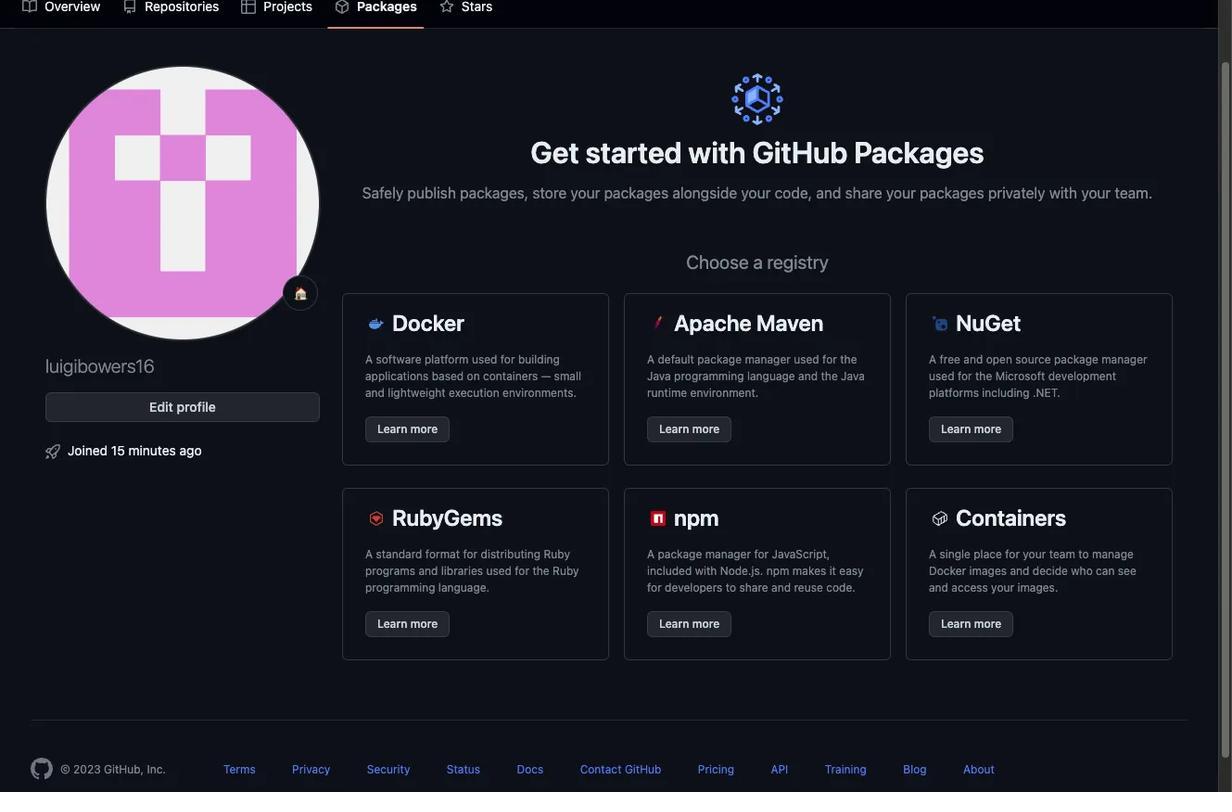 Task type: locate. For each thing, give the bounding box(es) containing it.
more down environment.
[[693, 422, 720, 436]]

0 horizontal spatial share
[[740, 581, 769, 595]]

language
[[748, 369, 796, 383]]

a up included
[[647, 547, 655, 561]]

ruby
[[544, 547, 570, 561], [553, 564, 579, 578]]

package inside "a default package manager used for the java programming language and the java runtime environment."
[[698, 352, 742, 366]]

used down free
[[929, 369, 955, 383]]

github right contact on the bottom of the page
[[625, 762, 662, 776]]

manager inside a free and open source package manager used for the microsoft development platforms including .net.
[[1102, 352, 1148, 366]]

0 horizontal spatial docker
[[393, 310, 464, 336]]

a single place for your team to manage docker images and decide who can see and access your images.
[[929, 547, 1137, 595]]

1 horizontal spatial programming
[[674, 369, 744, 383]]

1 horizontal spatial java
[[841, 369, 865, 383]]

0 horizontal spatial packages
[[604, 185, 669, 201]]

java
[[647, 369, 671, 383], [841, 369, 865, 383]]

with up developers
[[695, 564, 717, 578]]

default
[[658, 352, 695, 366]]

github up code,
[[753, 134, 848, 170]]

a inside a single place for your team to manage docker images and decide who can see and access your images.
[[929, 547, 937, 561]]

a for containers
[[929, 547, 937, 561]]

joined
[[68, 442, 108, 458]]

docs
[[517, 762, 544, 776]]

java right language
[[841, 369, 865, 383]]

learn more for rubygems
[[378, 617, 438, 631]]

team
[[1050, 547, 1076, 561]]

for up node.js.
[[754, 547, 769, 561]]

1 java from the left
[[647, 369, 671, 383]]

blog link
[[904, 762, 927, 776]]

with
[[689, 134, 746, 170], [1050, 185, 1078, 201], [695, 564, 717, 578]]

learn more link down runtime
[[647, 416, 732, 442]]

to down node.js.
[[726, 581, 737, 595]]

a left free
[[929, 352, 937, 366]]

your down images
[[992, 581, 1015, 595]]

0 vertical spatial programming
[[674, 369, 744, 383]]

share down node.js.
[[740, 581, 769, 595]]

a left the single
[[929, 547, 937, 561]]

npm down javascript,
[[767, 564, 790, 578]]

docker inside a single place for your team to manage docker images and decide who can see and access your images.
[[929, 564, 967, 578]]

1 vertical spatial github
[[625, 762, 662, 776]]

learn down programs
[[378, 617, 408, 631]]

learn down platforms
[[941, 422, 972, 436]]

and right language
[[799, 369, 818, 383]]

package up included
[[658, 547, 702, 561]]

docker
[[393, 310, 464, 336], [929, 564, 967, 578]]

learn down access
[[941, 617, 972, 631]]

learn down developers
[[659, 617, 690, 631]]

and inside a standard format for distributing ruby programs and libraries used for the ruby programming language.
[[419, 564, 438, 578]]

1 horizontal spatial to
[[1079, 547, 1089, 561]]

0 vertical spatial to
[[1079, 547, 1089, 561]]

reuse
[[794, 581, 824, 595]]

luigibowers16
[[45, 355, 155, 377]]

learn down lightweight
[[378, 422, 408, 436]]

images
[[970, 564, 1007, 578]]

and left access
[[929, 581, 949, 595]]

more down developers
[[693, 617, 720, 631]]

and down applications
[[365, 386, 385, 400]]

manager up node.js.
[[706, 547, 751, 561]]

for inside a software platform used for building applications based on containers — small and lightweight execution environments.
[[501, 352, 515, 366]]

learn more link down access
[[929, 611, 1014, 637]]

for right place
[[1006, 547, 1020, 561]]

for down maven
[[823, 352, 837, 366]]

used down distributing in the left of the page
[[486, 564, 512, 578]]

0 horizontal spatial npm
[[674, 505, 719, 531]]

registry
[[768, 251, 829, 273]]

1 horizontal spatial npm
[[767, 564, 790, 578]]

a
[[365, 352, 373, 366], [647, 352, 655, 366], [929, 352, 937, 366], [365, 547, 373, 561], [647, 547, 655, 561], [929, 547, 937, 561]]

a up programs
[[365, 547, 373, 561]]

learn more link for rubygems
[[365, 611, 450, 637]]

building
[[518, 352, 560, 366]]

development
[[1049, 369, 1117, 383]]

with up alongside
[[689, 134, 746, 170]]

learn more down access
[[941, 617, 1002, 631]]

the inside a standard format for distributing ruby programs and libraries used for the ruby programming language.
[[533, 564, 550, 578]]

book image
[[22, 0, 37, 14]]

0 horizontal spatial java
[[647, 369, 671, 383]]

included
[[647, 564, 692, 578]]

0 vertical spatial github
[[753, 134, 848, 170]]

—
[[541, 369, 551, 383]]

and down format
[[419, 564, 438, 578]]

a inside a standard format for distributing ruby programs and libraries used for the ruby programming language.
[[365, 547, 373, 561]]

edit profile
[[149, 399, 216, 415]]

learn more link for nuget
[[929, 416, 1014, 442]]

java up runtime
[[647, 369, 671, 383]]

a left software
[[365, 352, 373, 366]]

your down packages
[[887, 185, 916, 201]]

learn more link down programs
[[365, 611, 450, 637]]

see
[[1118, 564, 1137, 578]]

github package registry icon image
[[732, 73, 784, 125]]

used inside "a default package manager used for the java programming language and the java runtime environment."
[[794, 352, 820, 366]]

for down included
[[647, 581, 662, 595]]

on
[[467, 369, 480, 383]]

and inside "a default package manager used for the java programming language and the java runtime environment."
[[799, 369, 818, 383]]

package up environment.
[[698, 352, 742, 366]]

learn more link down platforms
[[929, 416, 1014, 442]]

docker up platform
[[393, 310, 464, 336]]

npm inside a package manager for javascript, included with node.js. npm makes it easy for developers to share and reuse code.
[[767, 564, 790, 578]]

and inside a package manager for javascript, included with node.js. npm makes it easy for developers to share and reuse code.
[[772, 581, 791, 595]]

your up decide
[[1023, 547, 1047, 561]]

free
[[940, 352, 961, 366]]

programming
[[674, 369, 744, 383], [365, 581, 435, 595]]

node.js.
[[720, 564, 764, 578]]

packages
[[604, 185, 669, 201], [920, 185, 985, 201]]

share down packages
[[846, 185, 883, 201]]

0 horizontal spatial github
[[625, 762, 662, 776]]

used inside a standard format for distributing ruby programs and libraries used for the ruby programming language.
[[486, 564, 512, 578]]

maven
[[757, 310, 824, 336]]

2 vertical spatial with
[[695, 564, 717, 578]]

for up containers
[[501, 352, 515, 366]]

a inside a software platform used for building applications based on containers — small and lightweight execution environments.
[[365, 352, 373, 366]]

your left 'team.'
[[1082, 185, 1112, 201]]

learn more
[[378, 422, 438, 436], [659, 422, 720, 436], [941, 422, 1002, 436], [378, 617, 438, 631], [659, 617, 720, 631], [941, 617, 1002, 631]]

1 horizontal spatial docker
[[929, 564, 967, 578]]

and inside a software platform used for building applications based on containers — small and lightweight execution environments.
[[365, 386, 385, 400]]

learn more down platforms
[[941, 422, 1002, 436]]

0 vertical spatial share
[[846, 185, 883, 201]]

🏠 button
[[291, 284, 310, 302]]

store
[[533, 185, 567, 201]]

more down access
[[975, 617, 1002, 631]]

npm
[[674, 505, 719, 531], [767, 564, 790, 578]]

a for nuget
[[929, 352, 937, 366]]

with right privately
[[1050, 185, 1078, 201]]

packages down packages
[[920, 185, 985, 201]]

used up on
[[472, 352, 498, 366]]

learn more for apache maven
[[659, 422, 720, 436]]

npm up included
[[674, 505, 719, 531]]

a inside a free and open source package manager used for the microsoft development platforms including .net.
[[929, 352, 937, 366]]

share inside a package manager for javascript, included with node.js. npm makes it easy for developers to share and reuse code.
[[740, 581, 769, 595]]

images.
[[1018, 581, 1059, 595]]

for
[[501, 352, 515, 366], [823, 352, 837, 366], [958, 369, 973, 383], [463, 547, 478, 561], [754, 547, 769, 561], [1006, 547, 1020, 561], [515, 564, 530, 578], [647, 581, 662, 595]]

1 vertical spatial npm
[[767, 564, 790, 578]]

to up who
[[1079, 547, 1089, 561]]

learn more for npm
[[659, 617, 720, 631]]

manager up language
[[745, 352, 791, 366]]

safely
[[362, 185, 404, 201]]

security link
[[367, 762, 410, 776]]

apache
[[674, 310, 752, 336]]

to
[[1079, 547, 1089, 561], [726, 581, 737, 595]]

with inside a package manager for javascript, included with node.js. npm makes it easy for developers to share and reuse code.
[[695, 564, 717, 578]]

1 horizontal spatial github
[[753, 134, 848, 170]]

for up platforms
[[958, 369, 973, 383]]

1 vertical spatial docker
[[929, 564, 967, 578]]

learn more down developers
[[659, 617, 720, 631]]

learn more link
[[365, 416, 450, 442], [647, 416, 732, 442], [929, 416, 1014, 442], [365, 611, 450, 637], [647, 611, 732, 637], [929, 611, 1014, 637]]

more down lightweight
[[411, 422, 438, 436]]

manager up the development
[[1102, 352, 1148, 366]]

1 vertical spatial to
[[726, 581, 737, 595]]

github,
[[104, 762, 144, 776]]

1 vertical spatial share
[[740, 581, 769, 595]]

for down distributing in the left of the page
[[515, 564, 530, 578]]

and left reuse
[[772, 581, 791, 595]]

the inside a free and open source package manager used for the microsoft development platforms including .net.
[[976, 369, 993, 383]]

package
[[698, 352, 742, 366], [1055, 352, 1099, 366], [658, 547, 702, 561]]

ago
[[180, 442, 202, 458]]

homepage image
[[31, 758, 53, 780]]

programming up environment.
[[674, 369, 744, 383]]

change your avatar image
[[45, 66, 320, 340]]

a for apache maven
[[647, 352, 655, 366]]

language.
[[439, 581, 490, 595]]

docker down the single
[[929, 564, 967, 578]]

distributing
[[481, 547, 541, 561]]

terms link
[[224, 762, 256, 776]]

used up language
[[794, 352, 820, 366]]

0 horizontal spatial to
[[726, 581, 737, 595]]

learn more link down lightweight
[[365, 416, 450, 442]]

get
[[531, 134, 579, 170]]

software
[[376, 352, 422, 366]]

the
[[841, 352, 858, 366], [821, 369, 838, 383], [976, 369, 993, 383], [533, 564, 550, 578]]

a inside a package manager for javascript, included with node.js. npm makes it easy for developers to share and reuse code.
[[647, 547, 655, 561]]

more
[[411, 422, 438, 436], [693, 422, 720, 436], [975, 422, 1002, 436], [411, 617, 438, 631], [693, 617, 720, 631], [975, 617, 1002, 631]]

learn
[[378, 422, 408, 436], [659, 422, 690, 436], [941, 422, 972, 436], [378, 617, 408, 631], [659, 617, 690, 631], [941, 617, 972, 631]]

manager inside a package manager for javascript, included with node.js. npm makes it easy for developers to share and reuse code.
[[706, 547, 751, 561]]

learn more down programs
[[378, 617, 438, 631]]

programs
[[365, 564, 416, 578]]

contact github
[[580, 762, 662, 776]]

programming inside a standard format for distributing ruby programs and libraries used for the ruby programming language.
[[365, 581, 435, 595]]

learn more down runtime
[[659, 422, 720, 436]]

programming down programs
[[365, 581, 435, 595]]

your right store
[[571, 185, 600, 201]]

learn more for docker
[[378, 422, 438, 436]]

edit profile button
[[45, 392, 320, 422]]

learn more link down developers
[[647, 611, 732, 637]]

package up the development
[[1055, 352, 1099, 366]]

more down programs
[[411, 617, 438, 631]]

a inside "a default package manager used for the java programming language and the java runtime environment."
[[647, 352, 655, 366]]

a left default
[[647, 352, 655, 366]]

packages down started
[[604, 185, 669, 201]]

a for npm
[[647, 547, 655, 561]]

share
[[846, 185, 883, 201], [740, 581, 769, 595]]

0 vertical spatial ruby
[[544, 547, 570, 561]]

pricing
[[698, 762, 735, 776]]

more down including
[[975, 422, 1002, 436]]

and right free
[[964, 352, 983, 366]]

1 vertical spatial programming
[[365, 581, 435, 595]]

1 horizontal spatial packages
[[920, 185, 985, 201]]

learn more down lightweight
[[378, 422, 438, 436]]

0 vertical spatial npm
[[674, 505, 719, 531]]

for up libraries
[[463, 547, 478, 561]]

0 horizontal spatial programming
[[365, 581, 435, 595]]

learn down runtime
[[659, 422, 690, 436]]

packages,
[[460, 185, 529, 201]]



Task type: vqa. For each thing, say whether or not it's contained in the screenshot.


Task type: describe. For each thing, give the bounding box(es) containing it.
choose
[[687, 251, 749, 273]]

open
[[987, 352, 1013, 366]]

packages
[[854, 134, 985, 170]]

manage
[[1093, 547, 1134, 561]]

repo image
[[123, 0, 137, 14]]

to inside a single place for your team to manage docker images and decide who can see and access your images.
[[1079, 547, 1089, 561]]

and right code,
[[817, 185, 842, 201]]

a for rubygems
[[365, 547, 373, 561]]

place
[[974, 547, 1003, 561]]

execution
[[449, 386, 500, 400]]

2 packages from the left
[[920, 185, 985, 201]]

a standard format for distributing ruby programs and libraries used for the ruby programming language.
[[365, 547, 579, 595]]

alongside
[[673, 185, 738, 201]]

rocket image
[[45, 444, 60, 459]]

©
[[60, 762, 70, 776]]

developers
[[665, 581, 723, 595]]

training
[[825, 762, 867, 776]]

edit
[[149, 399, 173, 415]]

inc.
[[147, 762, 166, 776]]

platforms
[[929, 386, 979, 400]]

star image
[[439, 0, 454, 14]]

package inside a free and open source package manager used for the microsoft development platforms including .net.
[[1055, 352, 1099, 366]]

to inside a package manager for javascript, included with node.js. npm makes it easy for developers to share and reuse code.
[[726, 581, 737, 595]]

a for docker
[[365, 352, 373, 366]]

who
[[1072, 564, 1093, 578]]

learn for npm
[[659, 617, 690, 631]]

used inside a software platform used for building applications based on containers — small and lightweight execution environments.
[[472, 352, 498, 366]]

docs link
[[517, 762, 544, 776]]

contact github link
[[580, 762, 662, 776]]

security
[[367, 762, 410, 776]]

about link
[[964, 762, 995, 776]]

publish
[[408, 185, 456, 201]]

privacy
[[292, 762, 331, 776]]

for inside a free and open source package manager used for the microsoft development platforms including .net.
[[958, 369, 973, 383]]

1 horizontal spatial share
[[846, 185, 883, 201]]

nuget
[[956, 310, 1021, 336]]

learn for containers
[[941, 617, 972, 631]]

manager inside "a default package manager used for the java programming language and the java runtime environment."
[[745, 352, 791, 366]]

for inside "a default package manager used for the java programming language and the java runtime environment."
[[823, 352, 837, 366]]

environments.
[[503, 386, 577, 400]]

learn more link for docker
[[365, 416, 450, 442]]

1 packages from the left
[[604, 185, 669, 201]]

based
[[432, 369, 464, 383]]

small
[[554, 369, 582, 383]]

privacy link
[[292, 762, 331, 776]]

.net.
[[1033, 386, 1061, 400]]

libraries
[[441, 564, 483, 578]]

2023
[[73, 762, 101, 776]]

profile
[[177, 399, 216, 415]]

1 vertical spatial with
[[1050, 185, 1078, 201]]

pricing link
[[698, 762, 735, 776]]

containers
[[483, 369, 538, 383]]

a free and open source package manager used for the microsoft development platforms including .net.
[[929, 352, 1148, 400]]

and up images.
[[1010, 564, 1030, 578]]

format
[[426, 547, 460, 561]]

1 vertical spatial ruby
[[553, 564, 579, 578]]

table image
[[241, 0, 256, 14]]

status
[[447, 762, 481, 776]]

rubygems
[[393, 505, 503, 531]]

more for apache maven
[[693, 422, 720, 436]]

single
[[940, 547, 971, 561]]

learn more link for containers
[[929, 611, 1014, 637]]

a software platform used for building applications based on containers — small and lightweight execution environments.
[[365, 352, 582, 400]]

package inside a package manager for javascript, included with node.js. npm makes it easy for developers to share and reuse code.
[[658, 547, 702, 561]]

api
[[771, 762, 789, 776]]

containers
[[956, 505, 1067, 531]]

get started with github packages
[[531, 134, 985, 170]]

0 vertical spatial with
[[689, 134, 746, 170]]

standard
[[376, 547, 422, 561]]

learn more link for npm
[[647, 611, 732, 637]]

more for containers
[[975, 617, 1002, 631]]

and inside a free and open source package manager used for the microsoft development platforms including .net.
[[964, 352, 983, 366]]

15
[[111, 442, 125, 458]]

learn more link for apache maven
[[647, 416, 732, 442]]

learn for docker
[[378, 422, 408, 436]]

programming inside "a default package manager used for the java programming language and the java runtime environment."
[[674, 369, 744, 383]]

environment.
[[691, 386, 759, 400]]

your left code,
[[742, 185, 771, 201]]

learn for rubygems
[[378, 617, 408, 631]]

a package manager for javascript, included with node.js. npm makes it easy for developers to share and reuse code.
[[647, 547, 864, 595]]

0 vertical spatial docker
[[393, 310, 464, 336]]

it
[[830, 564, 837, 578]]

for inside a single place for your team to manage docker images and decide who can see and access your images.
[[1006, 547, 1020, 561]]

started
[[586, 134, 682, 170]]

learn for nuget
[[941, 422, 972, 436]]

© 2023 github, inc.
[[60, 762, 166, 776]]

more for nuget
[[975, 422, 1002, 436]]

can
[[1096, 564, 1115, 578]]

including
[[983, 386, 1030, 400]]

api link
[[771, 762, 789, 776]]

about
[[964, 762, 995, 776]]

training link
[[825, 762, 867, 776]]

learn more for containers
[[941, 617, 1002, 631]]

used inside a free and open source package manager used for the microsoft development platforms including .net.
[[929, 369, 955, 383]]

choose a registry
[[687, 251, 829, 273]]

status link
[[447, 762, 481, 776]]

source
[[1016, 352, 1052, 366]]

platform
[[425, 352, 469, 366]]

safely publish packages, store your packages alongside your code, and share your packages privately with your team.
[[362, 185, 1153, 201]]

runtime
[[647, 386, 688, 400]]

joined 15 minutes ago
[[68, 442, 202, 458]]

more for rubygems
[[411, 617, 438, 631]]

code.
[[827, 581, 856, 595]]

more for npm
[[693, 617, 720, 631]]

a
[[754, 251, 763, 273]]

team.
[[1115, 185, 1153, 201]]

makes
[[793, 564, 827, 578]]

more for docker
[[411, 422, 438, 436]]

learn for apache maven
[[659, 422, 690, 436]]

javascript,
[[772, 547, 831, 561]]

learn more for nuget
[[941, 422, 1002, 436]]

2 java from the left
[[841, 369, 865, 383]]

minutes
[[129, 442, 176, 458]]

privately
[[989, 185, 1046, 201]]

package image
[[335, 0, 350, 14]]

easy
[[840, 564, 864, 578]]

access
[[952, 581, 989, 595]]



